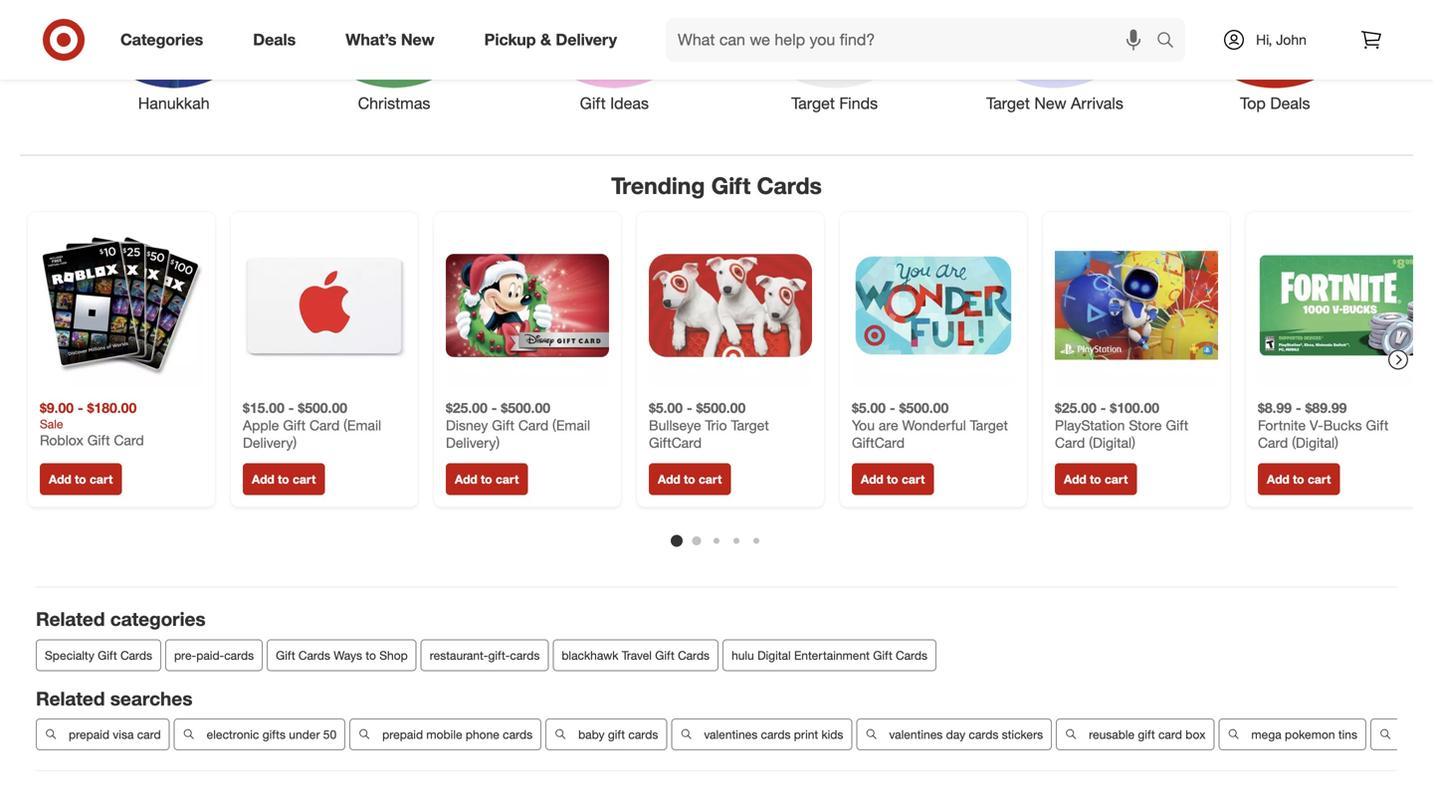 Task type: locate. For each thing, give the bounding box(es) containing it.
2 prepaid from the left
[[382, 728, 423, 743]]

cards left hulu
[[678, 648, 710, 663]]

card inside $15.00 - $500.00 apple gift card (email delivery)
[[310, 417, 340, 434]]

$5.00 left wonderful
[[852, 399, 886, 417]]

1 giftcard from the left
[[649, 434, 702, 452]]

add to cart button for you
[[852, 464, 934, 496]]

7 cart from the left
[[1308, 472, 1332, 487]]

pickup & delivery link
[[468, 18, 642, 62]]

add down fortnite
[[1268, 472, 1290, 487]]

hanukkah link
[[64, 0, 284, 115]]

1 horizontal spatial gift
[[1139, 728, 1156, 743]]

top deals link
[[1166, 0, 1386, 115]]

2 $25.00 from the left
[[1055, 399, 1097, 417]]

$500.00 for bullseye
[[697, 399, 746, 417]]

(email inside $15.00 - $500.00 apple gift card (email delivery)
[[344, 417, 382, 434]]

1 horizontal spatial prepaid
[[382, 728, 423, 743]]

4 add to cart button from the left
[[649, 464, 731, 496]]

$5.00 inside $5.00 - $500.00 you are wonderful target giftcard
[[852, 399, 886, 417]]

- left $100.00
[[1101, 399, 1107, 417]]

add down playstation at the right of the page
[[1064, 472, 1087, 487]]

cards down target finds
[[757, 172, 822, 200]]

gift
[[580, 94, 606, 113], [712, 172, 751, 200], [283, 417, 306, 434], [492, 417, 515, 434], [1167, 417, 1189, 434], [1367, 417, 1389, 434], [87, 432, 110, 449], [98, 648, 117, 663], [276, 648, 295, 663], [655, 648, 675, 663], [874, 648, 893, 663]]

target left finds
[[792, 94, 835, 113]]

$500.00 for apple
[[298, 399, 348, 417]]

cards right pre-
[[224, 648, 254, 663]]

add to cart down roblox
[[49, 472, 113, 487]]

add to cart down bullseye
[[658, 472, 722, 487]]

1 add to cart from the left
[[49, 472, 113, 487]]

card for gift
[[1159, 728, 1183, 743]]

add to cart down playstation at the right of the page
[[1064, 472, 1129, 487]]

add to cart down are
[[861, 472, 925, 487]]

add to cart button down "disney"
[[446, 464, 528, 496]]

cards right entertainment
[[896, 648, 928, 663]]

cart down $25.00 - $500.00 disney gift card (email delivery) at the left of the page
[[496, 472, 519, 487]]

target right trio
[[731, 417, 769, 434]]

card right visa
[[137, 728, 161, 743]]

print
[[794, 728, 819, 743]]

6 cart from the left
[[1105, 472, 1129, 487]]

gift left ideas
[[580, 94, 606, 113]]

add for $9.00 - $180.00 sale roblox gift card
[[49, 472, 71, 487]]

target new arrivals link
[[945, 0, 1166, 115]]

cart for sale
[[90, 472, 113, 487]]

add to cart for apple
[[252, 472, 316, 487]]

reusable gift card box
[[1089, 728, 1206, 743]]

card left box
[[1159, 728, 1183, 743]]

4 cart from the left
[[699, 472, 722, 487]]

1 $500.00 from the left
[[298, 399, 348, 417]]

gift right travel
[[655, 648, 675, 663]]

related for related categories
[[36, 608, 105, 631]]

mega
[[1252, 728, 1282, 743]]

deals right top
[[1271, 94, 1311, 113]]

$25.00 inside $25.00 - $500.00 disney gift card (email delivery)
[[446, 399, 488, 417]]

7 add to cart from the left
[[1268, 472, 1332, 487]]

gift right baby
[[608, 728, 625, 743]]

1 cart from the left
[[90, 472, 113, 487]]

gift right 'reusable'
[[1139, 728, 1156, 743]]

christmas link
[[284, 0, 505, 115]]

(email
[[344, 417, 382, 434], [553, 417, 591, 434]]

deals
[[253, 30, 296, 49], [1271, 94, 1311, 113]]

0 horizontal spatial giftcard
[[649, 434, 702, 452]]

cart down the v-
[[1308, 472, 1332, 487]]

valentines
[[704, 728, 758, 743], [890, 728, 943, 743]]

7 add from the left
[[1268, 472, 1290, 487]]

- inside $15.00 - $500.00 apple gift card (email delivery)
[[289, 399, 294, 417]]

cart down $25.00 - $100.00 playstation store gift card (digital)
[[1105, 472, 1129, 487]]

- inside $9.00 - $180.00 sale roblox gift card
[[78, 399, 83, 417]]

to down are
[[887, 472, 899, 487]]

6 - from the left
[[1101, 399, 1107, 417]]

reusable
[[1089, 728, 1135, 743]]

pickup
[[485, 30, 536, 49]]

add to cart button for disney
[[446, 464, 528, 496]]

to down bullseye
[[684, 472, 696, 487]]

$500.00 inside $25.00 - $500.00 disney gift card (email delivery)
[[501, 399, 551, 417]]

6 add from the left
[[1064, 472, 1087, 487]]

disney gift card (email delivery) image
[[446, 224, 609, 388]]

fortnite v-bucks gift card (digital) image
[[1259, 224, 1422, 388]]

digital
[[758, 648, 791, 663]]

$8.99
[[1259, 399, 1293, 417]]

related searches
[[36, 688, 193, 710]]

cart for disney
[[496, 472, 519, 487]]

valentines cards print kids link
[[671, 719, 853, 751]]

valentines left print
[[704, 728, 758, 743]]

2 (email from the left
[[553, 417, 591, 434]]

target finds
[[792, 94, 878, 113]]

valentines day cards stickers
[[890, 728, 1044, 743]]

related
[[36, 608, 105, 631], [36, 688, 105, 710]]

target inside target finds link
[[792, 94, 835, 113]]

electronic gifts under 50
[[207, 728, 337, 743]]

2 add to cart button from the left
[[243, 464, 325, 496]]

card right $15.00
[[310, 417, 340, 434]]

3 add from the left
[[455, 472, 478, 487]]

5 add to cart from the left
[[861, 472, 925, 487]]

valentines left day
[[890, 728, 943, 743]]

1 horizontal spatial $5.00
[[852, 399, 886, 417]]

add to cart button down playstation at the right of the page
[[1055, 464, 1137, 496]]

(email inside $25.00 - $500.00 disney gift card (email delivery)
[[553, 417, 591, 434]]

add down "disney"
[[455, 472, 478, 487]]

add down roblox
[[49, 472, 71, 487]]

3 add to cart from the left
[[455, 472, 519, 487]]

2 $5.00 from the left
[[852, 399, 886, 417]]

card down $180.00
[[114, 432, 144, 449]]

cart for fortnite
[[1308, 472, 1332, 487]]

3 $500.00 from the left
[[697, 399, 746, 417]]

add to cart button down roblox
[[40, 464, 122, 496]]

cards left ways
[[299, 648, 330, 663]]

add down apple on the left of page
[[252, 472, 275, 487]]

to for apple
[[278, 472, 289, 487]]

1 related from the top
[[36, 608, 105, 631]]

$500.00
[[298, 399, 348, 417], [501, 399, 551, 417], [697, 399, 746, 417], [900, 399, 949, 417]]

1 delivery) from the left
[[243, 434, 297, 452]]

add to cart for fortnite
[[1268, 472, 1332, 487]]

3 cart from the left
[[496, 472, 519, 487]]

2 cart from the left
[[293, 472, 316, 487]]

delivery) inside $15.00 - $500.00 apple gift card (email delivery)
[[243, 434, 297, 452]]

target left arrivals
[[987, 94, 1030, 113]]

$100.00
[[1111, 399, 1160, 417]]

delivery)
[[243, 434, 297, 452], [446, 434, 500, 452]]

gift
[[608, 728, 625, 743], [1139, 728, 1156, 743]]

1 prepaid from the left
[[69, 728, 109, 743]]

to down playstation at the right of the page
[[1090, 472, 1102, 487]]

1 - from the left
[[78, 399, 83, 417]]

(digital) down $89.99
[[1293, 434, 1339, 452]]

1 horizontal spatial (digital)
[[1293, 434, 1339, 452]]

$500.00 inside $5.00 - $500.00 you are wonderful target giftcard
[[900, 399, 949, 417]]

to for playstation
[[1090, 472, 1102, 487]]

to
[[75, 472, 86, 487], [278, 472, 289, 487], [481, 472, 493, 487], [684, 472, 696, 487], [887, 472, 899, 487], [1090, 472, 1102, 487], [1294, 472, 1305, 487], [366, 648, 376, 663]]

50
[[323, 728, 337, 743]]

to left shop
[[366, 648, 376, 663]]

gifts
[[263, 728, 286, 743]]

0 vertical spatial related
[[36, 608, 105, 631]]

- inside $5.00 - $500.00 you are wonderful target giftcard
[[890, 399, 896, 417]]

7 - from the left
[[1296, 399, 1302, 417]]

mobile
[[427, 728, 463, 743]]

bullseye trio target giftcard image
[[649, 224, 813, 388]]

bullseye
[[649, 417, 702, 434]]

0 horizontal spatial deals
[[253, 30, 296, 49]]

- right "disney"
[[492, 399, 497, 417]]

add to cart for playstation
[[1064, 472, 1129, 487]]

6 add to cart button from the left
[[1055, 464, 1137, 496]]

to down roblox
[[75, 472, 86, 487]]

2 - from the left
[[289, 399, 294, 417]]

pokemon
[[1286, 728, 1336, 743]]

$5.00 for you
[[852, 399, 886, 417]]

2 valentines from the left
[[890, 728, 943, 743]]

add to cart button down apple on the left of page
[[243, 464, 325, 496]]

1 vertical spatial new
[[1035, 94, 1067, 113]]

- left trio
[[687, 399, 693, 417]]

0 horizontal spatial prepaid
[[69, 728, 109, 743]]

add to cart down "disney"
[[455, 472, 519, 487]]

5 add to cart button from the left
[[852, 464, 934, 496]]

cards for pre-paid-cards
[[224, 648, 254, 663]]

add to cart down apple on the left of page
[[252, 472, 316, 487]]

add to cart down fortnite
[[1268, 472, 1332, 487]]

cart for apple
[[293, 472, 316, 487]]

- inside $8.99 - $89.99 fortnite v-bucks gift card (digital)
[[1296, 399, 1302, 417]]

trending
[[612, 172, 705, 200]]

categories
[[120, 30, 203, 49]]

card
[[137, 728, 161, 743], [1159, 728, 1183, 743]]

1 add to cart button from the left
[[40, 464, 122, 496]]

prepaid left mobile
[[382, 728, 423, 743]]

- right you
[[890, 399, 896, 417]]

roblox
[[40, 432, 84, 449]]

0 horizontal spatial valentines
[[704, 728, 758, 743]]

to down apple on the left of page
[[278, 472, 289, 487]]

- right $8.99
[[1296, 399, 1302, 417]]

4 add to cart from the left
[[658, 472, 722, 487]]

cards
[[224, 648, 254, 663], [510, 648, 540, 663], [503, 728, 533, 743], [629, 728, 659, 743], [761, 728, 791, 743], [969, 728, 999, 743]]

- for apple
[[289, 399, 294, 417]]

gift right store
[[1167, 417, 1189, 434]]

0 horizontal spatial (digital)
[[1090, 434, 1136, 452]]

add down bullseye
[[658, 472, 681, 487]]

cards right day
[[969, 728, 999, 743]]

- right $15.00
[[289, 399, 294, 417]]

2 add to cart from the left
[[252, 472, 316, 487]]

to down fortnite
[[1294, 472, 1305, 487]]

giftcard inside $5.00 - $500.00 you are wonderful target giftcard
[[852, 434, 905, 452]]

2 delivery) from the left
[[446, 434, 500, 452]]

0 horizontal spatial new
[[401, 30, 435, 49]]

0 vertical spatial deals
[[253, 30, 296, 49]]

(email for $25.00 - $500.00
[[553, 417, 591, 434]]

$500.00 inside $15.00 - $500.00 apple gift card (email delivery)
[[298, 399, 348, 417]]

deals left what's
[[253, 30, 296, 49]]

prepaid
[[69, 728, 109, 743], [382, 728, 423, 743]]

valentines day cards stickers link
[[857, 719, 1053, 751]]

playstation
[[1055, 417, 1126, 434]]

related categories
[[36, 608, 206, 631]]

0 horizontal spatial card
[[137, 728, 161, 743]]

$5.00 inside $5.00 - $500.00 bullseye trio target giftcard
[[649, 399, 683, 417]]

add to cart button down bullseye
[[649, 464, 731, 496]]

cart for you
[[902, 472, 925, 487]]

card right "disney"
[[519, 417, 549, 434]]

card inside $25.00 - $100.00 playstation store gift card (digital)
[[1055, 434, 1086, 452]]

2 giftcard from the left
[[852, 434, 905, 452]]

1 $25.00 from the left
[[446, 399, 488, 417]]

related up specialty
[[36, 608, 105, 631]]

2 (digital) from the left
[[1293, 434, 1339, 452]]

gift right "disney"
[[492, 417, 515, 434]]

0 horizontal spatial delivery)
[[243, 434, 297, 452]]

1 horizontal spatial deals
[[1271, 94, 1311, 113]]

add to cart for you
[[861, 472, 925, 487]]

1 horizontal spatial (email
[[553, 417, 591, 434]]

$9.00
[[40, 399, 74, 417]]

0 horizontal spatial (email
[[344, 417, 382, 434]]

trio
[[705, 417, 727, 434]]

gift inside $25.00 - $500.00 disney gift card (email delivery)
[[492, 417, 515, 434]]

box
[[1186, 728, 1206, 743]]

1 vertical spatial deals
[[1271, 94, 1311, 113]]

blackhawk
[[562, 648, 619, 663]]

- inside $25.00 - $100.00 playstation store gift card (digital)
[[1101, 399, 1107, 417]]

gift inside $8.99 - $89.99 fortnite v-bucks gift card (digital)
[[1367, 417, 1389, 434]]

2 $500.00 from the left
[[501, 399, 551, 417]]

add to cart button for playstation
[[1055, 464, 1137, 496]]

0 vertical spatial new
[[401, 30, 435, 49]]

hi,
[[1257, 31, 1273, 48]]

4 add from the left
[[658, 472, 681, 487]]

3 add to cart button from the left
[[446, 464, 528, 496]]

add for $5.00 - $500.00 you are wonderful target giftcard
[[861, 472, 884, 487]]

6 add to cart from the left
[[1064, 472, 1129, 487]]

christmas
[[358, 94, 431, 113]]

0 horizontal spatial gift
[[608, 728, 625, 743]]

electronic
[[207, 728, 259, 743]]

$180.00
[[87, 399, 137, 417]]

target right wonderful
[[970, 417, 1009, 434]]

$15.00
[[243, 399, 285, 417]]

4 - from the left
[[687, 399, 693, 417]]

disney
[[446, 417, 488, 434]]

valentines for valentines day cards stickers
[[890, 728, 943, 743]]

1 horizontal spatial giftcard
[[852, 434, 905, 452]]

(digital) inside $25.00 - $100.00 playstation store gift card (digital)
[[1090, 434, 1136, 452]]

4 $500.00 from the left
[[900, 399, 949, 417]]

1 (digital) from the left
[[1090, 434, 1136, 452]]

1 vertical spatial related
[[36, 688, 105, 710]]

restaurant-gift-cards
[[430, 648, 540, 663]]

cart down $5.00 - $500.00 you are wonderful target giftcard
[[902, 472, 925, 487]]

prepaid inside 'link'
[[382, 728, 423, 743]]

to down "disney"
[[481, 472, 493, 487]]

- for bullseye
[[687, 399, 693, 417]]

cart for playstation
[[1105, 472, 1129, 487]]

gift inside $25.00 - $100.00 playstation store gift card (digital)
[[1167, 417, 1189, 434]]

prepaid for prepaid mobile phone cards
[[382, 728, 423, 743]]

1 horizontal spatial $25.00
[[1055, 399, 1097, 417]]

bucks
[[1324, 417, 1363, 434]]

cards for restaurant-gift-cards
[[510, 648, 540, 663]]

mega pokemon tins link
[[1219, 719, 1367, 751]]

2 card from the left
[[1159, 728, 1183, 743]]

1 (email from the left
[[344, 417, 382, 434]]

7 add to cart button from the left
[[1259, 464, 1341, 496]]

what's new link
[[329, 18, 460, 62]]

$5.00 left trio
[[649, 399, 683, 417]]

cards left print
[[761, 728, 791, 743]]

cart down $9.00 - $180.00 sale roblox gift card
[[90, 472, 113, 487]]

$500.00 inside $5.00 - $500.00 bullseye trio target giftcard
[[697, 399, 746, 417]]

cart
[[90, 472, 113, 487], [293, 472, 316, 487], [496, 472, 519, 487], [699, 472, 722, 487], [902, 472, 925, 487], [1105, 472, 1129, 487], [1308, 472, 1332, 487]]

new right what's
[[401, 30, 435, 49]]

1 valentines from the left
[[704, 728, 758, 743]]

card down $8.99
[[1259, 434, 1289, 452]]

new for what's
[[401, 30, 435, 49]]

gift down $180.00
[[87, 432, 110, 449]]

- right $9.00
[[78, 399, 83, 417]]

2 gift from the left
[[1139, 728, 1156, 743]]

delivery) for disney
[[446, 434, 500, 452]]

cards right baby
[[629, 728, 659, 743]]

cart down $15.00 - $500.00 apple gift card (email delivery) at left
[[293, 472, 316, 487]]

gift right bucks
[[1367, 417, 1389, 434]]

gift for reusable
[[1139, 728, 1156, 743]]

2 add from the left
[[252, 472, 275, 487]]

top deals
[[1241, 94, 1311, 113]]

related for related searches
[[36, 688, 105, 710]]

0 horizontal spatial $5.00
[[649, 399, 683, 417]]

roblox gift card image
[[40, 224, 203, 388]]

1 horizontal spatial new
[[1035, 94, 1067, 113]]

you are wonderful target giftcard image
[[852, 224, 1016, 388]]

$25.00 inside $25.00 - $100.00 playstation store gift card (digital)
[[1055, 399, 1097, 417]]

$25.00
[[446, 399, 488, 417], [1055, 399, 1097, 417]]

gift right apple on the left of page
[[283, 417, 306, 434]]

what's new
[[346, 30, 435, 49]]

delivery
[[556, 30, 617, 49]]

1 horizontal spatial valentines
[[890, 728, 943, 743]]

gift right the trending at the top of page
[[712, 172, 751, 200]]

2 related from the top
[[36, 688, 105, 710]]

prepaid left visa
[[69, 728, 109, 743]]

5 cart from the left
[[902, 472, 925, 487]]

apple gift card (email delivery) image
[[243, 224, 406, 388], [243, 224, 406, 388]]

0 horizontal spatial $25.00
[[446, 399, 488, 417]]

1 gift from the left
[[608, 728, 625, 743]]

$5.00 - $500.00 you are wonderful target giftcard
[[852, 399, 1009, 452]]

gift inside $9.00 - $180.00 sale roblox gift card
[[87, 432, 110, 449]]

prepaid mobile phone cards
[[382, 728, 533, 743]]

- inside $25.00 - $500.00 disney gift card (email delivery)
[[492, 399, 497, 417]]

1 card from the left
[[137, 728, 161, 743]]

gift right entertainment
[[874, 648, 893, 663]]

valentines cards print kids
[[704, 728, 844, 743]]

- inside $5.00 - $500.00 bullseye trio target giftcard
[[687, 399, 693, 417]]

target
[[792, 94, 835, 113], [987, 94, 1030, 113], [731, 417, 769, 434], [970, 417, 1009, 434]]

fortnite
[[1259, 417, 1307, 434]]

1 horizontal spatial delivery)
[[446, 434, 500, 452]]

add for $5.00 - $500.00 bullseye trio target giftcard
[[658, 472, 681, 487]]

gift left ways
[[276, 648, 295, 663]]

mega pokemon tins
[[1252, 728, 1358, 743]]

$25.00 for disney gift card (email delivery)
[[446, 399, 488, 417]]

3 - from the left
[[492, 399, 497, 417]]

add to cart button down fortnite
[[1259, 464, 1341, 496]]

add to cart button down are
[[852, 464, 934, 496]]

card left store
[[1055, 434, 1086, 452]]

5 add from the left
[[861, 472, 884, 487]]

search button
[[1148, 18, 1196, 66]]

cards left blackhawk
[[510, 648, 540, 663]]

gift inside $15.00 - $500.00 apple gift card (email delivery)
[[283, 417, 306, 434]]

target finds link
[[725, 0, 945, 115]]

1 add from the left
[[49, 472, 71, 487]]

cards right phone
[[503, 728, 533, 743]]

1 $5.00 from the left
[[649, 399, 683, 417]]

(digital) down $100.00
[[1090, 434, 1136, 452]]

delivery) inside $25.00 - $500.00 disney gift card (email delivery)
[[446, 434, 500, 452]]

related down specialty
[[36, 688, 105, 710]]

1 horizontal spatial card
[[1159, 728, 1183, 743]]

card inside $25.00 - $500.00 disney gift card (email delivery)
[[519, 417, 549, 434]]

new left arrivals
[[1035, 94, 1067, 113]]

add down you
[[861, 472, 884, 487]]

target new arrivals
[[987, 94, 1124, 113]]

5 - from the left
[[890, 399, 896, 417]]

cart down $5.00 - $500.00 bullseye trio target giftcard
[[699, 472, 722, 487]]



Task type: describe. For each thing, give the bounding box(es) containing it.
ways
[[334, 648, 362, 663]]

(digital) inside $8.99 - $89.99 fortnite v-bucks gift card (digital)
[[1293, 434, 1339, 452]]

visa
[[113, 728, 134, 743]]

cart for bullseye
[[699, 472, 722, 487]]

&
[[541, 30, 552, 49]]

restaurant-
[[430, 648, 488, 663]]

$500.00 for disney
[[501, 399, 551, 417]]

prepaid for prepaid visa card
[[69, 728, 109, 743]]

v-
[[1310, 417, 1324, 434]]

baby
[[579, 728, 605, 743]]

phone
[[466, 728, 500, 743]]

target inside $5.00 - $500.00 you are wonderful target giftcard
[[970, 417, 1009, 434]]

pre-paid-cards link
[[165, 640, 263, 672]]

add for $8.99 - $89.99 fortnite v-bucks gift card (digital)
[[1268, 472, 1290, 487]]

$8.99 - $89.99 fortnite v-bucks gift card (digital)
[[1259, 399, 1389, 452]]

deals inside "link"
[[253, 30, 296, 49]]

entertainment
[[795, 648, 870, 663]]

shop
[[380, 648, 408, 663]]

paid-
[[196, 648, 224, 663]]

gift inside "link"
[[276, 648, 295, 663]]

new for target
[[1035, 94, 1067, 113]]

$500.00 for you
[[900, 399, 949, 417]]

pickup & delivery
[[485, 30, 617, 49]]

to inside "link"
[[366, 648, 376, 663]]

cards for baby gift cards
[[629, 728, 659, 743]]

to for you
[[887, 472, 899, 487]]

finds
[[840, 94, 878, 113]]

baby gift cards link
[[546, 719, 667, 751]]

to for fortnite
[[1294, 472, 1305, 487]]

apple
[[243, 417, 279, 434]]

search
[[1148, 32, 1196, 51]]

card for visa
[[137, 728, 161, 743]]

ideas
[[610, 94, 649, 113]]

add for $25.00 - $500.00 disney gift card (email delivery)
[[455, 472, 478, 487]]

categories
[[110, 608, 206, 631]]

- for you
[[890, 399, 896, 417]]

$15.00 - $500.00 apple gift card (email delivery)
[[243, 399, 382, 452]]

specialty gift cards
[[45, 648, 152, 663]]

add to cart button for bullseye
[[649, 464, 731, 496]]

gift ideas
[[580, 94, 649, 113]]

$25.00 - $500.00 disney gift card (email delivery)
[[446, 399, 591, 452]]

(email for $15.00 - $500.00
[[344, 417, 382, 434]]

prepaid visa card link
[[36, 719, 170, 751]]

tins
[[1339, 728, 1358, 743]]

$25.00 for playstation store gift card (digital)
[[1055, 399, 1097, 417]]

add for $25.00 - $100.00 playstation store gift card (digital)
[[1064, 472, 1087, 487]]

arrivals
[[1071, 94, 1124, 113]]

delivery) for apple
[[243, 434, 297, 452]]

cards for valentines day cards stickers
[[969, 728, 999, 743]]

card inside $9.00 - $180.00 sale roblox gift card
[[114, 432, 144, 449]]

to for sale
[[75, 472, 86, 487]]

add to cart button for sale
[[40, 464, 122, 496]]

What can we help you find? suggestions appear below search field
[[666, 18, 1162, 62]]

cards inside 'link'
[[503, 728, 533, 743]]

target inside target new arrivals link
[[987, 94, 1030, 113]]

deals link
[[236, 18, 321, 62]]

kids
[[822, 728, 844, 743]]

add for $15.00 - $500.00 apple gift card (email delivery)
[[252, 472, 275, 487]]

you
[[852, 417, 875, 434]]

day
[[947, 728, 966, 743]]

john
[[1277, 31, 1307, 48]]

store
[[1130, 417, 1163, 434]]

add to cart button for fortnite
[[1259, 464, 1341, 496]]

add to cart button for apple
[[243, 464, 325, 496]]

baby gift cards
[[579, 728, 659, 743]]

- for playstation
[[1101, 399, 1107, 417]]

card inside $8.99 - $89.99 fortnite v-bucks gift card (digital)
[[1259, 434, 1289, 452]]

target inside $5.00 - $500.00 bullseye trio target giftcard
[[731, 417, 769, 434]]

categories link
[[104, 18, 228, 62]]

add to cart for disney
[[455, 472, 519, 487]]

giftcard inside $5.00 - $500.00 bullseye trio target giftcard
[[649, 434, 702, 452]]

trending gift cards
[[612, 172, 822, 200]]

are
[[879, 417, 899, 434]]

what's
[[346, 30, 397, 49]]

add to cart for bullseye
[[658, 472, 722, 487]]

gift-
[[488, 648, 510, 663]]

gift right specialty
[[98, 648, 117, 663]]

$5.00 for bullseye
[[649, 399, 683, 417]]

gift for baby
[[608, 728, 625, 743]]

gift cards ways to shop link
[[267, 640, 417, 672]]

$9.00 - $180.00 sale roblox gift card
[[40, 399, 144, 449]]

stickers
[[1002, 728, 1044, 743]]

blackhawk travel gift cards link
[[553, 640, 719, 672]]

pre-paid-cards
[[174, 648, 254, 663]]

playstation store gift card (digital) image
[[1055, 224, 1219, 388]]

pre-
[[174, 648, 196, 663]]

$89.99
[[1306, 399, 1348, 417]]

hulu digital entertainment gift cards link
[[723, 640, 937, 672]]

- for disney
[[492, 399, 497, 417]]

under
[[289, 728, 320, 743]]

- for fortnite
[[1296, 399, 1302, 417]]

blackhawk travel gift cards
[[562, 648, 710, 663]]

to for disney
[[481, 472, 493, 487]]

valentines for valentines cards print kids
[[704, 728, 758, 743]]

hulu digital entertainment gift cards
[[732, 648, 928, 663]]

hi, john
[[1257, 31, 1307, 48]]

wonderful
[[903, 417, 967, 434]]

sale
[[40, 417, 63, 432]]

searches
[[110, 688, 193, 710]]

prepaid visa card
[[69, 728, 161, 743]]

top
[[1241, 94, 1266, 113]]

to for bullseye
[[684, 472, 696, 487]]

cards inside "link"
[[299, 648, 330, 663]]

cards down the related categories
[[120, 648, 152, 663]]

add to cart for sale
[[49, 472, 113, 487]]

restaurant-gift-cards link
[[421, 640, 549, 672]]

- for sale
[[78, 399, 83, 417]]

$5.00 - $500.00 bullseye trio target giftcard
[[649, 399, 769, 452]]

$25.00 - $100.00 playstation store gift card (digital)
[[1055, 399, 1189, 452]]

specialty
[[45, 648, 94, 663]]

hanukkah
[[138, 94, 210, 113]]



Task type: vqa. For each thing, say whether or not it's contained in the screenshot.
Registry inside the button
no



